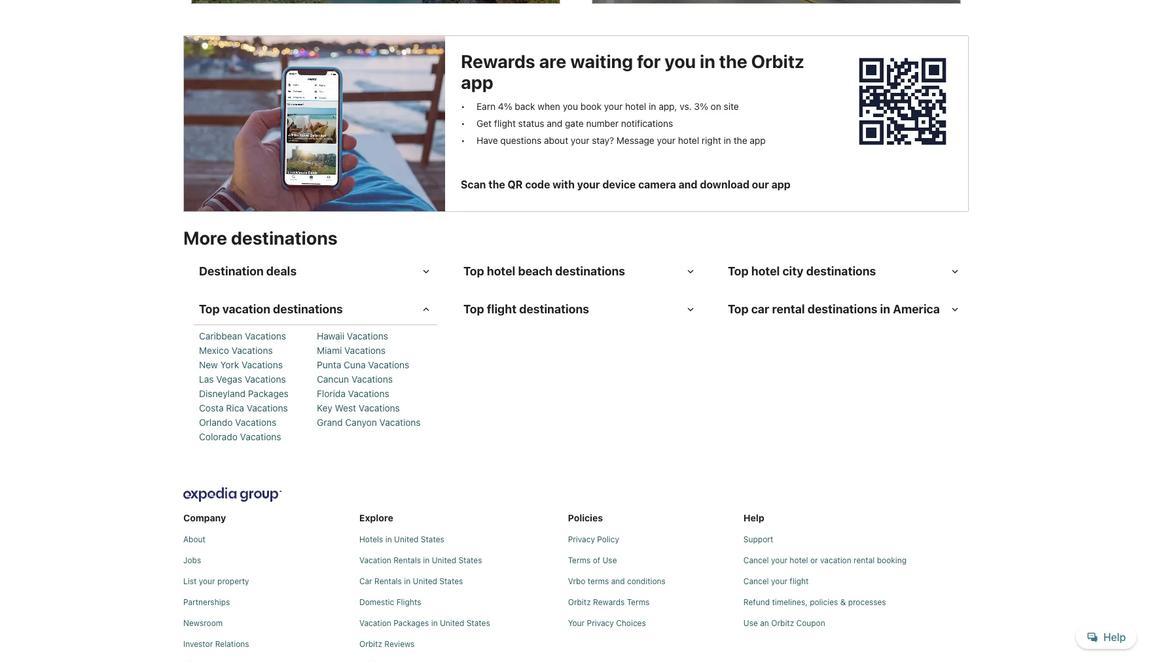 Task type: describe. For each thing, give the bounding box(es) containing it.
explore
[[359, 513, 393, 524]]

notifications
[[621, 118, 673, 129]]

orbitz reviews
[[359, 640, 415, 650]]

1 vertical spatial terms
[[627, 598, 650, 608]]

mexico vacations link
[[199, 345, 314, 357]]

list for policies
[[568, 530, 739, 630]]

top vacation destinations button
[[191, 295, 440, 325]]

have questions about your stay? message your hotel right in the app
[[477, 135, 766, 146]]

destination deals
[[199, 265, 297, 279]]

costa
[[199, 403, 224, 414]]

cancel for cancel your flight
[[744, 577, 769, 587]]

hotels
[[359, 535, 383, 545]]

orbitz rewards terms link
[[568, 598, 739, 609]]

united for car rentals in united states
[[413, 577, 437, 587]]

of
[[593, 556, 601, 566]]

small image for top flight destinations
[[685, 304, 697, 316]]

car
[[752, 303, 770, 317]]

flight for get
[[494, 118, 516, 129]]

mexico
[[199, 345, 229, 357]]

domestic flights link
[[359, 598, 563, 609]]

punta cuna vacations las vegas vacations
[[199, 360, 409, 385]]

about link
[[183, 535, 354, 546]]

vacation packages in united states
[[359, 619, 490, 629]]

scan
[[461, 179, 486, 191]]

vacation inside dropdown button
[[222, 303, 270, 317]]

flight for top
[[487, 303, 517, 317]]

small image for top vacation destinations
[[420, 304, 432, 316]]

cancun
[[317, 374, 349, 385]]

get flight status and gate number notifications
[[477, 118, 673, 129]]

privacy policy link
[[568, 535, 739, 546]]

code
[[525, 179, 550, 191]]

partnerships
[[183, 598, 230, 608]]

costa rica vacations link
[[199, 403, 314, 415]]

message
[[617, 135, 655, 146]]

newsroom
[[183, 619, 223, 629]]

vacation for vacation rentals in united states
[[359, 556, 391, 566]]

top for top car rental destinations in america
[[728, 303, 749, 317]]

domestic
[[359, 598, 394, 608]]

disneyland packages link
[[199, 389, 314, 400]]

destinations inside dropdown button
[[808, 303, 878, 317]]

use inside 'link'
[[603, 556, 617, 566]]

destinations inside dropdown button
[[519, 303, 589, 317]]

app for scan the qr code with your device camera and download our app
[[772, 179, 791, 191]]

florida
[[317, 389, 346, 400]]

download
[[700, 179, 750, 191]]

use an orbitz coupon link
[[744, 619, 980, 630]]

west
[[335, 403, 356, 414]]

states for car rentals in united states
[[440, 577, 463, 587]]

top hotel city destinations
[[728, 265, 876, 279]]

use inside help list item
[[744, 619, 758, 629]]

new
[[199, 360, 218, 371]]

refund
[[744, 598, 770, 608]]

flights
[[397, 598, 421, 608]]

status
[[518, 118, 544, 129]]

destinations up deals
[[231, 228, 338, 249]]

your inside list your property link
[[199, 577, 215, 587]]

terms
[[588, 577, 609, 587]]

&
[[841, 598, 846, 608]]

rewards inside rewards are waiting for you in the orbitz app
[[461, 51, 535, 72]]

list
[[183, 577, 197, 587]]

car
[[359, 577, 372, 587]]

vacation packages in united states link
[[359, 619, 563, 630]]

cuna
[[344, 360, 366, 371]]

stay?
[[592, 135, 614, 146]]

grand canyon vacations link
[[317, 417, 432, 429]]

top for top hotel city destinations
[[728, 265, 749, 279]]

jobs link
[[183, 556, 354, 567]]

reviews
[[385, 640, 415, 650]]

caribbean vacations
[[199, 331, 286, 342]]

colorado vacations link
[[199, 432, 314, 444]]

vacations down key west vacations link
[[380, 417, 421, 429]]

your inside earn 4% back when you book your hotel in app, vs. 3% on site list item
[[604, 101, 623, 112]]

policies
[[810, 598, 838, 608]]

waiting
[[571, 51, 633, 72]]

company
[[183, 513, 226, 524]]

about
[[183, 535, 206, 545]]

small image for top hotel city destinations
[[949, 266, 961, 278]]

domestic flights
[[359, 598, 421, 608]]

cancel your hotel or vacation rental booking
[[744, 556, 907, 566]]

vrbo terms and conditions
[[568, 577, 666, 587]]

terms inside 'link'
[[568, 556, 591, 566]]

orbitz rewards terms
[[568, 598, 650, 608]]

terms of use link
[[568, 556, 739, 567]]

expedia group logo image
[[183, 488, 282, 503]]

top vacation destinations
[[199, 303, 343, 317]]

florida vacations costa rica vacations
[[199, 389, 389, 414]]

investor relations
[[183, 640, 249, 650]]

vacations down mexico vacations link at left
[[242, 360, 283, 371]]

your inside cancel your hotel or vacation rental booking link
[[771, 556, 788, 566]]

in up car rentals in united states on the left bottom of the page
[[423, 556, 430, 566]]

on
[[711, 101, 721, 112]]

explore list item
[[359, 508, 563, 663]]

packages inside cancun vacations disneyland packages
[[248, 389, 289, 400]]

car rentals in united states link
[[359, 577, 563, 588]]

punta
[[317, 360, 341, 371]]

caribbean vacations link
[[199, 331, 314, 343]]

2 horizontal spatial and
[[679, 179, 698, 191]]

for
[[637, 51, 661, 72]]

miami vacations link
[[317, 345, 432, 357]]

destinations up top car rental destinations in america dropdown button
[[806, 265, 876, 279]]

small image for top hotel beach destinations
[[685, 266, 697, 278]]

in right hotels
[[386, 535, 392, 545]]

las
[[199, 374, 214, 385]]

property
[[217, 577, 249, 587]]

top for top vacation destinations
[[199, 303, 220, 317]]

company list item
[[183, 508, 354, 663]]

united inside hotels in united states link
[[394, 535, 419, 545]]

more destinations region
[[175, 220, 977, 459]]

rental inside dropdown button
[[772, 303, 805, 317]]

vacations down florida vacations link
[[359, 403, 400, 414]]

relations
[[215, 640, 249, 650]]

miami
[[317, 345, 342, 357]]

orbitz inside policies list item
[[568, 598, 591, 608]]

the inside rewards are waiting for you in the orbitz app
[[719, 51, 748, 72]]

cancun vacations link
[[317, 374, 432, 386]]

rentals for vacation
[[394, 556, 421, 566]]

rewards are waiting for you in the orbitz app
[[461, 51, 805, 93]]

cancel your flight
[[744, 577, 809, 587]]

help
[[744, 513, 765, 524]]

states for vacation packages in united states
[[467, 619, 490, 629]]

with
[[553, 179, 575, 191]]

have questions about your stay? message your hotel right in the app list item
[[461, 135, 816, 147]]

about
[[544, 135, 568, 146]]

orlando
[[199, 417, 233, 429]]

you for for
[[665, 51, 696, 72]]

caribbean
[[199, 331, 242, 342]]

list for explore
[[359, 530, 563, 663]]

united for vacation packages in united states
[[440, 619, 464, 629]]

car rentals in united states
[[359, 577, 463, 587]]

grand
[[317, 417, 343, 429]]

number
[[586, 118, 619, 129]]

vrbo terms and conditions link
[[568, 577, 739, 588]]

vacations down orlando vacations link
[[240, 432, 281, 443]]

destinations up the top flight destinations dropdown button
[[555, 265, 625, 279]]

terms of use
[[568, 556, 617, 566]]

privacy policy
[[568, 535, 620, 545]]

states up vacation rentals in united states
[[421, 535, 444, 545]]

packages inside "list"
[[394, 619, 429, 629]]



Task type: locate. For each thing, give the bounding box(es) containing it.
rewards are waiting for you in the orbitz app region
[[461, 51, 826, 197]]

your up cancel your flight
[[771, 556, 788, 566]]

you inside rewards are waiting for you in the orbitz app
[[665, 51, 696, 72]]

0 vertical spatial vacation
[[222, 303, 270, 317]]

united inside car rentals in united states link
[[413, 577, 437, 587]]

terms left "of"
[[568, 556, 591, 566]]

0 vertical spatial and
[[547, 118, 563, 129]]

cancel for cancel your hotel or vacation rental booking
[[744, 556, 769, 566]]

in inside list item
[[649, 101, 656, 112]]

support link
[[744, 535, 980, 546]]

app up our
[[750, 135, 766, 146]]

app for have questions about your stay? message your hotel right in the app
[[750, 135, 766, 146]]

1 vertical spatial and
[[679, 179, 698, 191]]

site
[[724, 101, 739, 112]]

list your property
[[183, 577, 249, 587]]

2 vertical spatial and
[[611, 577, 625, 587]]

list
[[461, 93, 826, 147], [183, 483, 980, 663], [183, 530, 354, 663], [359, 530, 563, 663], [568, 530, 739, 630], [744, 530, 980, 630]]

rentals for car
[[375, 577, 402, 587]]

small image inside top vacation destinations dropdown button
[[420, 304, 432, 316]]

vacations up miami vacations link
[[347, 331, 388, 342]]

vacations down cancun vacations link
[[348, 389, 389, 400]]

earn
[[477, 101, 496, 112]]

2 vacation from the top
[[359, 619, 391, 629]]

hotel inside top hotel city destinations dropdown button
[[752, 265, 780, 279]]

vacation down domestic
[[359, 619, 391, 629]]

rentals
[[394, 556, 421, 566], [375, 577, 402, 587]]

0 horizontal spatial you
[[563, 101, 578, 112]]

0 vertical spatial flight
[[494, 118, 516, 129]]

hotel inside top hotel beach destinations dropdown button
[[487, 265, 516, 279]]

small image inside top hotel city destinations dropdown button
[[949, 266, 961, 278]]

small image inside top hotel beach destinations dropdown button
[[685, 266, 697, 278]]

1 vertical spatial you
[[563, 101, 578, 112]]

0 vertical spatial rewards
[[461, 51, 535, 72]]

1 cancel from the top
[[744, 556, 769, 566]]

cancel your hotel or vacation rental booking link
[[744, 556, 980, 567]]

list containing company
[[183, 483, 980, 663]]

timelines,
[[772, 598, 808, 608]]

small image inside the top flight destinations dropdown button
[[685, 304, 697, 316]]

help list item
[[744, 508, 980, 630]]

use right "of"
[[603, 556, 617, 566]]

app inside 'list item'
[[750, 135, 766, 146]]

in inside rewards are waiting for you in the orbitz app
[[700, 51, 716, 72]]

orbitz reviews link
[[359, 640, 563, 651]]

top inside dropdown button
[[728, 303, 749, 317]]

states down hotels in united states link
[[459, 556, 482, 566]]

vacation inside vacation packages in united states link
[[359, 619, 391, 629]]

policies list item
[[568, 508, 739, 630]]

your up number
[[604, 101, 623, 112]]

rental
[[772, 303, 805, 317], [854, 556, 875, 566]]

hotel inside cancel your hotel or vacation rental booking link
[[790, 556, 808, 566]]

your right the with
[[577, 179, 600, 191]]

in inside 'list item'
[[724, 135, 731, 146]]

grand canyon vacations colorado vacations
[[199, 417, 421, 443]]

the left qr
[[489, 179, 505, 191]]

your inside cancel your flight link
[[771, 577, 788, 587]]

qr
[[508, 179, 523, 191]]

rewards up your privacy choices
[[593, 598, 625, 608]]

and
[[547, 118, 563, 129], [679, 179, 698, 191], [611, 577, 625, 587]]

and right terms
[[611, 577, 625, 587]]

1 horizontal spatial terms
[[627, 598, 650, 608]]

vacations down disneyland packages link
[[247, 403, 288, 414]]

1 vertical spatial vacation
[[821, 556, 852, 566]]

0 vertical spatial use
[[603, 556, 617, 566]]

1 horizontal spatial small image
[[685, 304, 697, 316]]

refund timelines, policies & processes link
[[744, 598, 980, 609]]

0 vertical spatial rental
[[772, 303, 805, 317]]

1 vertical spatial cancel
[[744, 577, 769, 587]]

1 vertical spatial flight
[[487, 303, 517, 317]]

in right right at the right top
[[724, 135, 731, 146]]

list for rewards are waiting for you in the orbitz app
[[461, 93, 826, 147]]

0 horizontal spatial and
[[547, 118, 563, 129]]

destinations down top hotel city destinations dropdown button
[[808, 303, 878, 317]]

hawaii vacations link
[[317, 331, 432, 343]]

hotel inside earn 4% back when you book your hotel in app, vs. 3% on site list item
[[625, 101, 647, 112]]

vacations inside 'link'
[[245, 331, 286, 342]]

1 small image from the left
[[420, 304, 432, 316]]

vs.
[[680, 101, 692, 112]]

processes
[[848, 598, 886, 608]]

united up vacation rentals in united states
[[394, 535, 419, 545]]

your privacy choices link
[[568, 619, 739, 630]]

1 vertical spatial rentals
[[375, 577, 402, 587]]

rentals up car rentals in united states on the left bottom of the page
[[394, 556, 421, 566]]

use left an
[[744, 619, 758, 629]]

0 horizontal spatial vacation
[[222, 303, 270, 317]]

get flight status and gate number notifications list item
[[461, 118, 816, 130]]

states
[[421, 535, 444, 545], [459, 556, 482, 566], [440, 577, 463, 587], [467, 619, 490, 629]]

in left app,
[[649, 101, 656, 112]]

0 horizontal spatial use
[[603, 556, 617, 566]]

0 horizontal spatial app
[[461, 72, 494, 93]]

small image inside top car rental destinations in america dropdown button
[[949, 304, 961, 316]]

2 horizontal spatial app
[[772, 179, 791, 191]]

cancel up refund
[[744, 577, 769, 587]]

1 vertical spatial packages
[[394, 619, 429, 629]]

your
[[568, 619, 585, 629]]

rental inside help list item
[[854, 556, 875, 566]]

list containing privacy policy
[[568, 530, 739, 630]]

york
[[220, 360, 239, 371]]

in up flights
[[404, 577, 411, 587]]

flight inside help list item
[[790, 577, 809, 587]]

rental right car
[[772, 303, 805, 317]]

hotel inside have questions about your stay? message your hotel right in the app 'list item'
[[678, 135, 699, 146]]

your right "list"
[[199, 577, 215, 587]]

vacations down caribbean vacations 'link'
[[232, 345, 273, 357]]

small image for top car rental destinations in america
[[949, 304, 961, 316]]

flight inside dropdown button
[[487, 303, 517, 317]]

hawaii vacations mexico vacations
[[199, 331, 388, 357]]

the up site
[[719, 51, 748, 72]]

united inside vacation packages in united states link
[[440, 619, 464, 629]]

orbitz inside rewards are waiting for you in the orbitz app
[[751, 51, 805, 72]]

vacation right or
[[821, 556, 852, 566]]

terms up choices
[[627, 598, 650, 608]]

in down domestic flights link
[[431, 619, 438, 629]]

flight up "timelines,"
[[790, 577, 809, 587]]

vacations down punta cuna vacations link on the bottom of page
[[352, 374, 393, 385]]

app right our
[[772, 179, 791, 191]]

hotel left beach
[[487, 265, 516, 279]]

1 vertical spatial privacy
[[587, 619, 614, 629]]

hotel left or
[[790, 556, 808, 566]]

coupon
[[797, 619, 826, 629]]

small image inside destination deals dropdown button
[[420, 266, 432, 278]]

in left america
[[880, 303, 891, 317]]

states for vacation rentals in united states
[[459, 556, 482, 566]]

canyon
[[345, 417, 377, 429]]

vacation
[[222, 303, 270, 317], [821, 556, 852, 566]]

1 vertical spatial vacation
[[359, 619, 391, 629]]

the right right at the right top
[[734, 135, 748, 146]]

1 vertical spatial rewards
[[593, 598, 625, 608]]

1 vertical spatial the
[[734, 135, 748, 146]]

america
[[893, 303, 940, 317]]

hotel up get flight status and gate number notifications list item
[[625, 101, 647, 112]]

vacation for vacation packages in united states
[[359, 619, 391, 629]]

vacations down costa rica vacations link
[[235, 417, 276, 429]]

0 horizontal spatial terms
[[568, 556, 591, 566]]

destinations up the hawaii
[[273, 303, 343, 317]]

florida vacations link
[[317, 389, 432, 400]]

small image
[[420, 266, 432, 278], [685, 266, 697, 278], [949, 266, 961, 278], [949, 304, 961, 316]]

0 vertical spatial vacation
[[359, 556, 391, 566]]

0 horizontal spatial rewards
[[461, 51, 535, 72]]

vacation
[[359, 556, 391, 566], [359, 619, 391, 629]]

0 horizontal spatial small image
[[420, 304, 432, 316]]

destinations down top hotel beach destinations
[[519, 303, 589, 317]]

and right camera
[[679, 179, 698, 191]]

key west vacations orlando vacations
[[199, 403, 400, 429]]

privacy down orbitz rewards terms
[[587, 619, 614, 629]]

colorado
[[199, 432, 238, 443]]

you right the for
[[665, 51, 696, 72]]

0 horizontal spatial packages
[[248, 389, 289, 400]]

small image
[[420, 304, 432, 316], [685, 304, 697, 316]]

0 vertical spatial you
[[665, 51, 696, 72]]

top for top flight destinations
[[464, 303, 484, 317]]

flight inside list item
[[494, 118, 516, 129]]

2 vertical spatial app
[[772, 179, 791, 191]]

orbitz inside help list item
[[771, 619, 794, 629]]

questions
[[500, 135, 542, 146]]

1 horizontal spatial and
[[611, 577, 625, 587]]

list for help
[[744, 530, 980, 630]]

list containing about
[[183, 530, 354, 663]]

vacation down hotels
[[359, 556, 391, 566]]

flight down top hotel beach destinations
[[487, 303, 517, 317]]

2 vertical spatial the
[[489, 179, 505, 191]]

rewards inside policies list item
[[593, 598, 625, 608]]

your down notifications
[[657, 135, 676, 146]]

beach
[[518, 265, 553, 279]]

you up gate
[[563, 101, 578, 112]]

in inside dropdown button
[[880, 303, 891, 317]]

privacy down policies
[[568, 535, 595, 545]]

investor relations link
[[183, 640, 354, 651]]

hawaii
[[317, 331, 345, 342]]

list containing support
[[744, 530, 980, 630]]

vacation rentals in united states
[[359, 556, 482, 566]]

and inside list item
[[547, 118, 563, 129]]

packages down las vegas vacations link
[[248, 389, 289, 400]]

qr code image
[[853, 51, 953, 152]]

1 horizontal spatial packages
[[394, 619, 429, 629]]

choices
[[616, 619, 646, 629]]

united for vacation rentals in united states
[[432, 556, 456, 566]]

you inside list item
[[563, 101, 578, 112]]

key west vacations link
[[317, 403, 432, 415]]

list for company
[[183, 530, 354, 663]]

united
[[394, 535, 419, 545], [432, 556, 456, 566], [413, 577, 437, 587], [440, 619, 464, 629]]

your up "timelines,"
[[771, 577, 788, 587]]

or
[[811, 556, 818, 566]]

privacy
[[568, 535, 595, 545], [587, 619, 614, 629]]

back
[[515, 101, 535, 112]]

0 vertical spatial rentals
[[394, 556, 421, 566]]

small image for destination deals
[[420, 266, 432, 278]]

vacation inside vacation rentals in united states link
[[359, 556, 391, 566]]

0 vertical spatial app
[[461, 72, 494, 93]]

destinations
[[231, 228, 338, 249], [555, 265, 625, 279], [806, 265, 876, 279], [273, 303, 343, 317], [519, 303, 589, 317], [808, 303, 878, 317]]

new york vacations link
[[199, 360, 314, 372]]

top
[[464, 265, 484, 279], [728, 265, 749, 279], [199, 303, 220, 317], [464, 303, 484, 317], [728, 303, 749, 317]]

flight down 4%
[[494, 118, 516, 129]]

vacations down miami vacations link
[[368, 360, 409, 371]]

app inside rewards are waiting for you in the orbitz app
[[461, 72, 494, 93]]

list containing hotels in united states
[[359, 530, 563, 663]]

policies
[[568, 513, 603, 524]]

vacations down hawaii vacations link
[[344, 345, 386, 357]]

an
[[760, 619, 769, 629]]

investor
[[183, 640, 213, 650]]

book
[[581, 101, 602, 112]]

rental down support link
[[854, 556, 875, 566]]

scan the qr code with your device camera and download our app
[[461, 179, 791, 191]]

app up the earn on the top of page
[[461, 72, 494, 93]]

app
[[461, 72, 494, 93], [750, 135, 766, 146], [772, 179, 791, 191]]

states down domestic flights link
[[467, 619, 490, 629]]

hotels in united states
[[359, 535, 444, 545]]

punta cuna vacations link
[[317, 360, 432, 372]]

cancun vacations disneyland packages
[[199, 374, 393, 400]]

vacations inside cancun vacations disneyland packages
[[352, 374, 393, 385]]

packages down flights
[[394, 619, 429, 629]]

right
[[702, 135, 721, 146]]

your privacy choices
[[568, 619, 646, 629]]

destination deals button
[[191, 257, 440, 287]]

1 vertical spatial app
[[750, 135, 766, 146]]

1 horizontal spatial app
[[750, 135, 766, 146]]

orbitz inside explore list item
[[359, 640, 382, 650]]

1 vertical spatial use
[[744, 619, 758, 629]]

2 vertical spatial flight
[[790, 577, 809, 587]]

hotel
[[625, 101, 647, 112], [678, 135, 699, 146], [487, 265, 516, 279], [752, 265, 780, 279], [790, 556, 808, 566]]

0 horizontal spatial rental
[[772, 303, 805, 317]]

in up '3%'
[[700, 51, 716, 72]]

1 horizontal spatial rewards
[[593, 598, 625, 608]]

united inside vacation rentals in united states link
[[432, 556, 456, 566]]

have
[[477, 135, 498, 146]]

the inside 'list item'
[[734, 135, 748, 146]]

hotel left city
[[752, 265, 780, 279]]

vacations up mexico vacations link at left
[[245, 331, 286, 342]]

vacation up caribbean vacations
[[222, 303, 270, 317]]

top for top hotel beach destinations
[[464, 265, 484, 279]]

states down vacation rentals in united states link
[[440, 577, 463, 587]]

cancel down support
[[744, 556, 769, 566]]

your down 'get flight status and gate number notifications'
[[571, 135, 590, 146]]

united down vacation rentals in united states
[[413, 577, 437, 587]]

top hotel city destinations button
[[720, 257, 969, 287]]

and up 'about'
[[547, 118, 563, 129]]

2 small image from the left
[[685, 304, 697, 316]]

1 horizontal spatial vacation
[[821, 556, 852, 566]]

2 cancel from the top
[[744, 577, 769, 587]]

1 vacation from the top
[[359, 556, 391, 566]]

0 vertical spatial the
[[719, 51, 748, 72]]

1 horizontal spatial rental
[[854, 556, 875, 566]]

hotel left right at the right top
[[678, 135, 699, 146]]

and inside policies list item
[[611, 577, 625, 587]]

earn 4% back when you book your hotel in app, vs. 3% on site list item
[[461, 101, 816, 113]]

0 vertical spatial terms
[[568, 556, 591, 566]]

destination
[[199, 265, 264, 279]]

united down domestic flights link
[[440, 619, 464, 629]]

1 vertical spatial rental
[[854, 556, 875, 566]]

1 horizontal spatial you
[[665, 51, 696, 72]]

list containing earn 4% back when you book your hotel in app, vs. 3% on site
[[461, 93, 826, 147]]

vacations down new york vacations link
[[245, 374, 286, 385]]

0 vertical spatial privacy
[[568, 535, 595, 545]]

cancel your flight link
[[744, 577, 980, 588]]

partnerships link
[[183, 598, 354, 609]]

rentals up domestic flights on the left bottom
[[375, 577, 402, 587]]

vacation inside help list item
[[821, 556, 852, 566]]

0 vertical spatial packages
[[248, 389, 289, 400]]

top car rental destinations in america
[[728, 303, 940, 317]]

las vegas vacations link
[[199, 374, 314, 386]]

rewards
[[461, 51, 535, 72], [593, 598, 625, 608]]

0 vertical spatial cancel
[[744, 556, 769, 566]]

united down hotels in united states link
[[432, 556, 456, 566]]

1 horizontal spatial use
[[744, 619, 758, 629]]

top inside dropdown button
[[464, 303, 484, 317]]

you for when
[[563, 101, 578, 112]]

rewards up 4%
[[461, 51, 535, 72]]



Task type: vqa. For each thing, say whether or not it's contained in the screenshot.
"Next month" image
no



